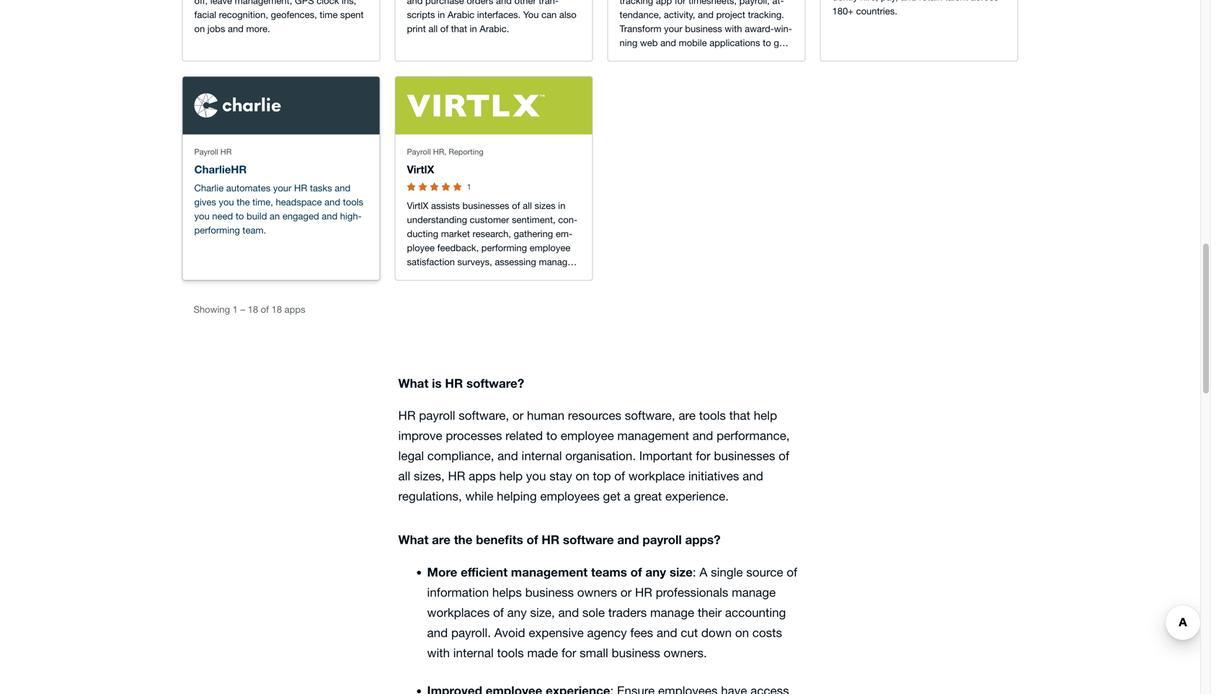 Task type: locate. For each thing, give the bounding box(es) containing it.
as
[[474, 271, 483, 282], [505, 271, 515, 282]]

performing up the assessing
[[482, 243, 527, 254]]

engaged
[[283, 211, 319, 222]]

the inside payroll hr charliehr charlie automates your hr tasks and gives you the time, headspace and tools you need to build an engaged and high- performing team.
[[237, 197, 250, 208]]

1 vertical spatial the
[[454, 533, 473, 547]]

0 vertical spatial employees
[[426, 271, 471, 282]]

to left build
[[236, 211, 244, 222]]

businesses down performance,
[[714, 449, 776, 463]]

of right top
[[615, 469, 626, 484]]

hr down 'compliance,'
[[448, 469, 466, 484]]

0 horizontal spatial performing
[[194, 225, 240, 236]]

on
[[576, 469, 590, 484], [736, 626, 750, 640]]

all inside virtlx assists businesses of all sizes in understanding customer sentiment, con ducting market research, gathering em ployee feedback, performing employee satisfaction surveys, assessing managers and employees as well as enabling com panies to stay proactive with compliance and training.
[[523, 200, 532, 212]]

of right –
[[261, 304, 269, 315]]

2 vertical spatial to
[[547, 429, 558, 443]]

employee up managers
[[530, 243, 571, 254]]

virtlx assists businesses of all sizes in understanding customer sentiment, con ducting market research, gathering em ployee feedback, performing employee satisfaction surveys, assessing managers and employees as well as enabling com panies to stay proactive with compliance and training.
[[407, 200, 581, 310]]

manage up cut
[[651, 606, 695, 620]]

1 horizontal spatial 18
[[272, 304, 282, 315]]

virtlx up understanding
[[407, 200, 429, 212]]

helping
[[497, 490, 537, 504]]

0 vertical spatial or
[[513, 409, 524, 423]]

what for what are the benefits of hr software and payroll apps?
[[399, 533, 429, 547]]

agency
[[588, 626, 627, 640]]

0 vertical spatial apps
[[285, 304, 306, 315]]

2 horizontal spatial you
[[526, 469, 546, 484]]

1 vertical spatial internal
[[454, 647, 494, 661]]

all
[[523, 200, 532, 212], [399, 469, 411, 484]]

build
[[247, 211, 267, 222]]

2 vertical spatial you
[[526, 469, 546, 484]]

1 horizontal spatial with
[[510, 285, 527, 296]]

and right initiatives
[[743, 469, 764, 484]]

while
[[466, 490, 494, 504]]

1 horizontal spatial manage
[[732, 586, 776, 600]]

0 vertical spatial businesses
[[463, 200, 510, 212]]

costs
[[753, 626, 783, 640]]

2 vertical spatial tools
[[497, 647, 524, 661]]

0 vertical spatial for
[[696, 449, 711, 463]]

fees
[[631, 626, 654, 640]]

on down accounting
[[736, 626, 750, 640]]

the left benefits
[[454, 533, 473, 547]]

business
[[526, 586, 574, 600], [612, 647, 661, 661]]

tools
[[343, 197, 364, 208], [700, 409, 726, 423], [497, 647, 524, 661]]

performing down need
[[194, 225, 240, 236]]

0 horizontal spatial are
[[432, 533, 451, 547]]

1 vertical spatial for
[[562, 647, 577, 661]]

1 vertical spatial stay
[[550, 469, 573, 484]]

the
[[237, 197, 250, 208], [454, 533, 473, 547]]

internal down related
[[522, 449, 562, 463]]

performing
[[194, 225, 240, 236], [482, 243, 527, 254]]

1 vertical spatial tools
[[700, 409, 726, 423]]

with
[[510, 285, 527, 296], [427, 647, 450, 661]]

headspace
[[276, 197, 322, 208]]

of right source at the right bottom of page
[[787, 566, 798, 580]]

and left high-
[[322, 211, 338, 222]]

regulations,
[[399, 490, 462, 504]]

any left size
[[646, 565, 667, 580]]

payroll up size
[[643, 533, 682, 547]]

you up need
[[219, 197, 234, 208]]

and down 'tasks' on the left
[[325, 197, 341, 208]]

with inside virtlx assists businesses of all sizes in understanding customer sentiment, con ducting market research, gathering em ployee feedback, performing employee satisfaction surveys, assessing managers and employees as well as enabling com panies to stay proactive with compliance and training.
[[510, 285, 527, 296]]

employee
[[530, 243, 571, 254], [561, 429, 614, 443]]

management up important
[[618, 429, 690, 443]]

0 horizontal spatial any
[[508, 606, 527, 620]]

1 horizontal spatial software,
[[625, 409, 676, 423]]

0 vertical spatial to
[[236, 211, 244, 222]]

com
[[556, 271, 578, 282]]

charliehr
[[194, 163, 247, 176]]

1 software, from the left
[[459, 409, 509, 423]]

1 vertical spatial you
[[194, 211, 210, 222]]

2 virtlx from the top
[[407, 200, 429, 212]]

1 horizontal spatial stay
[[550, 469, 573, 484]]

high-
[[340, 211, 362, 222]]

0 horizontal spatial for
[[562, 647, 577, 661]]

sizes,
[[414, 469, 445, 484]]

businesses up 'customer'
[[463, 200, 510, 212]]

satisfaction
[[407, 257, 455, 268]]

0 vertical spatial you
[[219, 197, 234, 208]]

owners.
[[664, 647, 708, 661]]

0 horizontal spatial 18
[[248, 304, 258, 315]]

are up important
[[679, 409, 696, 423]]

as down surveys,
[[474, 271, 483, 282]]

of down performance,
[[779, 449, 790, 463]]

0 horizontal spatial 1
[[233, 304, 238, 315]]

a
[[624, 490, 631, 504]]

help up performance,
[[754, 409, 778, 423]]

stay
[[448, 285, 466, 296], [550, 469, 573, 484]]

tools down the avoid
[[497, 647, 524, 661]]

and right 'tasks' on the left
[[335, 183, 351, 194]]

research,
[[473, 228, 511, 240]]

internal inside the hr payroll software, or human resources software, are tools that help improve processes related to employee management and performance, legal compliance, and internal organisation. important for businesses of all sizes, hr apps help you stay on top of workplace initiatives and regulations, while helping employees get a great experience.
[[522, 449, 562, 463]]

to inside payroll hr charliehr charlie automates your hr tasks and gives you the time, headspace and tools you need to build an engaged and high- performing team.
[[236, 211, 244, 222]]

need
[[212, 211, 233, 222]]

hr up charliehr link
[[221, 147, 232, 157]]

0 horizontal spatial with
[[427, 647, 450, 661]]

2 payroll from the left
[[407, 147, 431, 157]]

1 vertical spatial manage
[[651, 606, 695, 620]]

0 horizontal spatial all
[[399, 469, 411, 484]]

0 vertical spatial business
[[526, 586, 574, 600]]

payroll up improve
[[419, 409, 456, 423]]

help
[[754, 409, 778, 423], [500, 469, 523, 484]]

2 as from the left
[[505, 271, 515, 282]]

0 horizontal spatial to
[[236, 211, 244, 222]]

2 software, from the left
[[625, 409, 676, 423]]

or up related
[[513, 409, 524, 423]]

are
[[679, 409, 696, 423], [432, 533, 451, 547]]

and
[[335, 183, 351, 194], [325, 197, 341, 208], [322, 211, 338, 222], [407, 271, 423, 282], [407, 299, 423, 310], [693, 429, 714, 443], [498, 449, 519, 463], [743, 469, 764, 484], [618, 533, 640, 547], [559, 606, 579, 620], [427, 626, 448, 640], [657, 626, 678, 640]]

1 left –
[[233, 304, 238, 315]]

0 horizontal spatial the
[[237, 197, 250, 208]]

0 horizontal spatial or
[[513, 409, 524, 423]]

1 horizontal spatial internal
[[522, 449, 562, 463]]

tools left that
[[700, 409, 726, 423]]

tools inside payroll hr charliehr charlie automates your hr tasks and gives you the time, headspace and tools you need to build an engaged and high- performing team.
[[343, 197, 364, 208]]

in
[[558, 200, 566, 212]]

1 vertical spatial any
[[508, 606, 527, 620]]

virtlx
[[407, 163, 435, 176], [407, 200, 429, 212]]

0 vertical spatial what
[[399, 376, 429, 391]]

the down automates
[[237, 197, 250, 208]]

0 vertical spatial all
[[523, 200, 532, 212]]

hr up traders
[[636, 586, 653, 600]]

stay left top
[[550, 469, 573, 484]]

0 horizontal spatial employees
[[426, 271, 471, 282]]

0 horizontal spatial payroll
[[419, 409, 456, 423]]

1 horizontal spatial payroll
[[407, 147, 431, 157]]

reporting
[[449, 147, 484, 157]]

1 horizontal spatial 1
[[467, 182, 472, 192]]

1 down payroll hr, reporting virtlx
[[467, 182, 472, 192]]

what left is
[[399, 376, 429, 391]]

performing inside payroll hr charliehr charlie automates your hr tasks and gives you the time, headspace and tools you need to build an engaged and high- performing team.
[[194, 225, 240, 236]]

payroll
[[419, 409, 456, 423], [643, 533, 682, 547]]

any up the avoid
[[508, 606, 527, 620]]

businesses
[[463, 200, 510, 212], [714, 449, 776, 463]]

payroll inside payroll hr, reporting virtlx
[[407, 147, 431, 157]]

1 vertical spatial employee
[[561, 429, 614, 443]]

:
[[693, 566, 697, 580]]

panies
[[407, 271, 578, 296]]

to up training.
[[437, 285, 446, 296]]

software?
[[467, 376, 525, 391]]

employees down top
[[541, 490, 600, 504]]

1 horizontal spatial as
[[505, 271, 515, 282]]

1 what from the top
[[399, 376, 429, 391]]

or
[[513, 409, 524, 423], [621, 586, 632, 600]]

on inside the hr payroll software, or human resources software, are tools that help improve processes related to employee management and performance, legal compliance, and internal organisation. important for businesses of all sizes, hr apps help you stay on top of workplace initiatives and regulations, while helping employees get a great experience.
[[576, 469, 590, 484]]

0 vertical spatial performing
[[194, 225, 240, 236]]

of up sentiment,
[[512, 200, 520, 212]]

1 horizontal spatial or
[[621, 586, 632, 600]]

1 vertical spatial business
[[612, 647, 661, 661]]

you
[[219, 197, 234, 208], [194, 211, 210, 222], [526, 469, 546, 484]]

0 vertical spatial employee
[[530, 243, 571, 254]]

1 vertical spatial virtlx
[[407, 200, 429, 212]]

hr right is
[[445, 376, 463, 391]]

any inside : a single source of information helps business owners or hr professionals manage workplaces of any size, and sole traders manage their accounting and payroll. avoid expensive agency fees and cut down on costs with internal tools made for small business owners.
[[508, 606, 527, 620]]

0 horizontal spatial management
[[511, 565, 588, 580]]

payroll up charliehr link
[[194, 147, 218, 157]]

or inside : a single source of information helps business owners or hr professionals manage workplaces of any size, and sole traders manage their accounting and payroll. avoid expensive agency fees and cut down on costs with internal tools made for small business owners.
[[621, 586, 632, 600]]

you up helping
[[526, 469, 546, 484]]

all down legal
[[399, 469, 411, 484]]

0 vertical spatial help
[[754, 409, 778, 423]]

payroll up virtlx link
[[407, 147, 431, 157]]

1 horizontal spatial any
[[646, 565, 667, 580]]

–
[[241, 304, 245, 315]]

0 horizontal spatial software,
[[459, 409, 509, 423]]

0 horizontal spatial manage
[[651, 606, 695, 620]]

or up traders
[[621, 586, 632, 600]]

0 horizontal spatial businesses
[[463, 200, 510, 212]]

and down related
[[498, 449, 519, 463]]

all up sentiment,
[[523, 200, 532, 212]]

1 horizontal spatial for
[[696, 449, 711, 463]]

1 horizontal spatial all
[[523, 200, 532, 212]]

1 vertical spatial or
[[621, 586, 632, 600]]

tasks
[[310, 183, 332, 194]]

manage up accounting
[[732, 586, 776, 600]]

tools up high-
[[343, 197, 364, 208]]

business down fees
[[612, 647, 661, 661]]

with down workplaces
[[427, 647, 450, 661]]

an
[[270, 211, 280, 222]]

management down what are the benefits of hr software and payroll apps?
[[511, 565, 588, 580]]

employees inside the hr payroll software, or human resources software, are tools that help improve processes related to employee management and performance, legal compliance, and internal organisation. important for businesses of all sizes, hr apps help you stay on top of workplace initiatives and regulations, while helping employees get a great experience.
[[541, 490, 600, 504]]

1 horizontal spatial are
[[679, 409, 696, 423]]

1 vertical spatial apps
[[469, 469, 496, 484]]

payroll hr, reporting virtlx
[[407, 147, 484, 176]]

2 horizontal spatial tools
[[700, 409, 726, 423]]

0 vertical spatial management
[[618, 429, 690, 443]]

1 payroll from the left
[[194, 147, 218, 157]]

what
[[399, 376, 429, 391], [399, 533, 429, 547]]

0 horizontal spatial help
[[500, 469, 523, 484]]

for
[[696, 449, 711, 463], [562, 647, 577, 661]]

1 virtlx from the top
[[407, 163, 435, 176]]

0 vertical spatial virtlx
[[407, 163, 435, 176]]

0 horizontal spatial as
[[474, 271, 483, 282]]

internal
[[522, 449, 562, 463], [454, 647, 494, 661]]

for inside the hr payroll software, or human resources software, are tools that help improve processes related to employee management and performance, legal compliance, and internal organisation. important for businesses of all sizes, hr apps help you stay on top of workplace initiatives and regulations, while helping employees get a great experience.
[[696, 449, 711, 463]]

1 vertical spatial employees
[[541, 490, 600, 504]]

employee down resources
[[561, 429, 614, 443]]

as down the assessing
[[505, 271, 515, 282]]

0 vertical spatial internal
[[522, 449, 562, 463]]

are up more
[[432, 533, 451, 547]]

and up initiatives
[[693, 429, 714, 443]]

1
[[467, 182, 472, 192], [233, 304, 238, 315]]

software, up processes
[[459, 409, 509, 423]]

charliehr app logo image
[[194, 94, 281, 118]]

internal down payroll.
[[454, 647, 494, 661]]

software, up important
[[625, 409, 676, 423]]

with down enabling
[[510, 285, 527, 296]]

0 vertical spatial manage
[[732, 586, 776, 600]]

payroll for charliehr
[[194, 147, 218, 157]]

0 horizontal spatial internal
[[454, 647, 494, 661]]

18
[[248, 304, 258, 315], [272, 304, 282, 315]]

0 vertical spatial tools
[[343, 197, 364, 208]]

for up initiatives
[[696, 449, 711, 463]]

experience.
[[666, 490, 729, 504]]

virtlx down hr,
[[407, 163, 435, 176]]

on left top
[[576, 469, 590, 484]]

0 vertical spatial payroll
[[419, 409, 456, 423]]

enabling
[[517, 271, 553, 282]]

you down gives
[[194, 211, 210, 222]]

1 horizontal spatial management
[[618, 429, 690, 443]]

management
[[618, 429, 690, 443], [511, 565, 588, 580]]

hr
[[221, 147, 232, 157], [294, 183, 307, 194], [445, 376, 463, 391], [399, 409, 416, 423], [448, 469, 466, 484], [542, 533, 560, 547], [636, 586, 653, 600]]

1 vertical spatial businesses
[[714, 449, 776, 463]]

help up helping
[[500, 469, 523, 484]]

showing
[[194, 304, 230, 315]]

1 vertical spatial what
[[399, 533, 429, 547]]

stay up training.
[[448, 285, 466, 296]]

2 what from the top
[[399, 533, 429, 547]]

employees down satisfaction
[[426, 271, 471, 282]]

1 vertical spatial on
[[736, 626, 750, 640]]

0 vertical spatial 1
[[467, 182, 472, 192]]

1 vertical spatial performing
[[482, 243, 527, 254]]

0 vertical spatial with
[[510, 285, 527, 296]]

apps?
[[686, 533, 721, 547]]

their
[[698, 606, 722, 620]]

1 horizontal spatial the
[[454, 533, 473, 547]]

to inside the hr payroll software, or human resources software, are tools that help improve processes related to employee management and performance, legal compliance, and internal organisation. important for businesses of all sizes, hr apps help you stay on top of workplace initiatives and regulations, while helping employees get a great experience.
[[547, 429, 558, 443]]

1 vertical spatial payroll
[[643, 533, 682, 547]]

stay inside virtlx assists businesses of all sizes in understanding customer sentiment, con ducting market research, gathering em ployee feedback, performing employee satisfaction surveys, assessing managers and employees as well as enabling com panies to stay proactive with compliance and training.
[[448, 285, 466, 296]]

apps up while at left bottom
[[469, 469, 496, 484]]

well
[[486, 271, 502, 282]]

you inside the hr payroll software, or human resources software, are tools that help improve processes related to employee management and performance, legal compliance, and internal organisation. important for businesses of all sizes, hr apps help you stay on top of workplace initiatives and regulations, while helping employees get a great experience.
[[526, 469, 546, 484]]

all inside the hr payroll software, or human resources software, are tools that help improve processes related to employee management and performance, legal compliance, and internal organisation. important for businesses of all sizes, hr apps help you stay on top of workplace initiatives and regulations, while helping employees get a great experience.
[[399, 469, 411, 484]]

businesses inside the hr payroll software, or human resources software, are tools that help improve processes related to employee management and performance, legal compliance, and internal organisation. important for businesses of all sizes, hr apps help you stay on top of workplace initiatives and regulations, while helping employees get a great experience.
[[714, 449, 776, 463]]

0 vertical spatial are
[[679, 409, 696, 423]]

1 vertical spatial 1
[[233, 304, 238, 315]]

business up size,
[[526, 586, 574, 600]]

for down expensive
[[562, 647, 577, 661]]

0 horizontal spatial tools
[[343, 197, 364, 208]]

1 horizontal spatial businesses
[[714, 449, 776, 463]]

1 vertical spatial all
[[399, 469, 411, 484]]

1 horizontal spatial on
[[736, 626, 750, 640]]

hr up more efficient management teams of any size
[[542, 533, 560, 547]]

of
[[512, 200, 520, 212], [261, 304, 269, 315], [779, 449, 790, 463], [615, 469, 626, 484], [527, 533, 539, 547], [631, 565, 643, 580], [787, 566, 798, 580], [494, 606, 504, 620]]

workplace
[[629, 469, 685, 484]]

1 horizontal spatial tools
[[497, 647, 524, 661]]

con
[[559, 214, 578, 226]]

0 horizontal spatial you
[[194, 211, 210, 222]]

to down human
[[547, 429, 558, 443]]

virtlx app logo image
[[407, 95, 545, 117]]

1 vertical spatial to
[[437, 285, 446, 296]]

what up more
[[399, 533, 429, 547]]

managers
[[539, 257, 581, 268]]

0 horizontal spatial stay
[[448, 285, 466, 296]]

apps right –
[[285, 304, 306, 315]]

1 horizontal spatial business
[[612, 647, 661, 661]]

payroll inside payroll hr charliehr charlie automates your hr tasks and gives you the time, headspace and tools you need to build an engaged and high- performing team.
[[194, 147, 218, 157]]

1 horizontal spatial payroll
[[643, 533, 682, 547]]

2 horizontal spatial to
[[547, 429, 558, 443]]

and left cut
[[657, 626, 678, 640]]



Task type: describe. For each thing, give the bounding box(es) containing it.
compliance
[[530, 285, 578, 296]]

on inside : a single source of information helps business owners or hr professionals manage workplaces of any size, and sole traders manage their accounting and payroll. avoid expensive agency fees and cut down on costs with internal tools made for small business owners.
[[736, 626, 750, 640]]

ployee
[[407, 228, 573, 254]]

payroll.
[[452, 626, 491, 640]]

and up expensive
[[559, 606, 579, 620]]

hr,
[[433, 147, 447, 157]]

helps
[[493, 586, 522, 600]]

stay inside the hr payroll software, or human resources software, are tools that help improve processes related to employee management and performance, legal compliance, and internal organisation. important for businesses of all sizes, hr apps help you stay on top of workplace initiatives and regulations, while helping employees get a great experience.
[[550, 469, 573, 484]]

understanding
[[407, 214, 468, 226]]

ducting
[[407, 214, 578, 240]]

and up teams
[[618, 533, 640, 547]]

top
[[593, 469, 611, 484]]

tools inside : a single source of information helps business owners or hr professionals manage workplaces of any size, and sole traders manage their accounting and payroll. avoid expensive agency fees and cut down on costs with internal tools made for small business owners.
[[497, 647, 524, 661]]

of right benefits
[[527, 533, 539, 547]]

customer
[[470, 214, 510, 226]]

showing 1 – 18 of 18 apps
[[194, 304, 306, 315]]

traders
[[609, 606, 647, 620]]

employee inside the hr payroll software, or human resources software, are tools that help improve processes related to employee management and performance, legal compliance, and internal organisation. important for businesses of all sizes, hr apps help you stay on top of workplace initiatives and regulations, while helping employees get a great experience.
[[561, 429, 614, 443]]

more
[[427, 565, 458, 580]]

made
[[528, 647, 559, 661]]

sole
[[583, 606, 605, 620]]

1 18 from the left
[[248, 304, 258, 315]]

more efficient management teams of any size
[[427, 565, 693, 580]]

virtlx inside payroll hr, reporting virtlx
[[407, 163, 435, 176]]

efficient
[[461, 565, 508, 580]]

of inside virtlx assists businesses of all sizes in understanding customer sentiment, con ducting market research, gathering em ployee feedback, performing employee satisfaction surveys, assessing managers and employees as well as enabling com panies to stay proactive with compliance and training.
[[512, 200, 520, 212]]

what is hr software?
[[399, 376, 525, 391]]

feedback,
[[438, 243, 479, 254]]

automates
[[226, 183, 271, 194]]

1 as from the left
[[474, 271, 483, 282]]

size
[[670, 565, 693, 580]]

legal
[[399, 449, 424, 463]]

hr up improve
[[399, 409, 416, 423]]

employee inside virtlx assists businesses of all sizes in understanding customer sentiment, con ducting market research, gathering em ployee feedback, performing employee satisfaction surveys, assessing managers and employees as well as enabling com panies to stay proactive with compliance and training.
[[530, 243, 571, 254]]

management inside the hr payroll software, or human resources software, are tools that help improve processes related to employee management and performance, legal compliance, and internal organisation. important for businesses of all sizes, hr apps help you stay on top of workplace initiatives and regulations, while helping employees get a great experience.
[[618, 429, 690, 443]]

1 vertical spatial are
[[432, 533, 451, 547]]

payroll inside the hr payroll software, or human resources software, are tools that help improve processes related to employee management and performance, legal compliance, and internal organisation. important for businesses of all sizes, hr apps help you stay on top of workplace initiatives and regulations, while helping employees get a great experience.
[[419, 409, 456, 423]]

are inside the hr payroll software, or human resources software, are tools that help improve processes related to employee management and performance, legal compliance, and internal organisation. important for businesses of all sizes, hr apps help you stay on top of workplace initiatives and regulations, while helping employees get a great experience.
[[679, 409, 696, 423]]

sentiment,
[[512, 214, 556, 226]]

surveys,
[[458, 257, 493, 268]]

0 vertical spatial any
[[646, 565, 667, 580]]

to inside virtlx assists businesses of all sizes in understanding customer sentiment, con ducting market research, gathering em ployee feedback, performing employee satisfaction surveys, assessing managers and employees as well as enabling com panies to stay proactive with compliance and training.
[[437, 285, 446, 296]]

em
[[556, 228, 573, 240]]

size,
[[531, 606, 555, 620]]

virtlx inside virtlx assists businesses of all sizes in understanding customer sentiment, con ducting market research, gathering em ployee feedback, performing employee satisfaction surveys, assessing managers and employees as well as enabling com panies to stay proactive with compliance and training.
[[407, 200, 429, 212]]

source
[[747, 566, 784, 580]]

internal inside : a single source of information helps business owners or hr professionals manage workplaces of any size, and sole traders manage their accounting and payroll. avoid expensive agency fees and cut down on costs with internal tools made for small business owners.
[[454, 647, 494, 661]]

hr payroll software, or human resources software, are tools that help improve processes related to employee management and performance, legal compliance, and internal organisation. important for businesses of all sizes, hr apps help you stay on top of workplace initiatives and regulations, while helping employees get a great experience.
[[399, 409, 790, 504]]

processes
[[446, 429, 502, 443]]

avoid
[[495, 626, 526, 640]]

and down workplaces
[[427, 626, 448, 640]]

of down helps
[[494, 606, 504, 620]]

great
[[634, 490, 662, 504]]

benefits
[[476, 533, 524, 547]]

initiatives
[[689, 469, 740, 484]]

assessing
[[495, 257, 537, 268]]

resources
[[568, 409, 622, 423]]

related
[[506, 429, 543, 443]]

charliehr link
[[194, 163, 247, 176]]

businesses inside virtlx assists businesses of all sizes in understanding customer sentiment, con ducting market research, gathering em ployee feedback, performing employee satisfaction surveys, assessing managers and employees as well as enabling com panies to stay proactive with compliance and training.
[[463, 200, 510, 212]]

market
[[441, 228, 470, 240]]

for inside : a single source of information helps business owners or hr professionals manage workplaces of any size, and sole traders manage their accounting and payroll. avoid expensive agency fees and cut down on costs with internal tools made for small business owners.
[[562, 647, 577, 661]]

what are the benefits of hr software and payroll apps?
[[399, 533, 721, 547]]

tools inside the hr payroll software, or human resources software, are tools that help improve processes related to employee management and performance, legal compliance, and internal organisation. important for businesses of all sizes, hr apps help you stay on top of workplace initiatives and regulations, while helping employees get a great experience.
[[700, 409, 726, 423]]

employees inside virtlx assists businesses of all sizes in understanding customer sentiment, con ducting market research, gathering em ployee feedback, performing employee satisfaction surveys, assessing managers and employees as well as enabling com panies to stay proactive with compliance and training.
[[426, 271, 471, 282]]

what for what is hr software?
[[399, 376, 429, 391]]

and left training.
[[407, 299, 423, 310]]

is
[[432, 376, 442, 391]]

payroll for reporting
[[407, 147, 431, 157]]

software
[[563, 533, 614, 547]]

1 horizontal spatial you
[[219, 197, 234, 208]]

improve
[[399, 429, 443, 443]]

1 vertical spatial management
[[511, 565, 588, 580]]

your
[[273, 183, 292, 194]]

and down satisfaction
[[407, 271, 423, 282]]

1 vertical spatial help
[[500, 469, 523, 484]]

workplaces
[[427, 606, 490, 620]]

team.
[[243, 225, 266, 236]]

a
[[700, 566, 708, 580]]

charlie
[[194, 183, 224, 194]]

owners
[[578, 586, 618, 600]]

information
[[427, 586, 489, 600]]

time,
[[253, 197, 273, 208]]

training.
[[426, 299, 459, 310]]

: a single source of information helps business owners or hr professionals manage workplaces of any size, and sole traders manage their accounting and payroll. avoid expensive agency fees and cut down on costs with internal tools made for small business owners.
[[427, 566, 798, 661]]

hr inside : a single source of information helps business owners or hr professionals manage workplaces of any size, and sole traders manage their accounting and payroll. avoid expensive agency fees and cut down on costs with internal tools made for small business owners.
[[636, 586, 653, 600]]

hr up headspace
[[294, 183, 307, 194]]

small
[[580, 647, 609, 661]]

gathering
[[514, 228, 554, 240]]

important
[[640, 449, 693, 463]]

get
[[603, 490, 621, 504]]

2 18 from the left
[[272, 304, 282, 315]]

with inside : a single source of information helps business owners or hr professionals manage workplaces of any size, and sole traders manage their accounting and payroll. avoid expensive agency fees and cut down on costs with internal tools made for small business owners.
[[427, 647, 450, 661]]

cut
[[681, 626, 698, 640]]

proactive
[[468, 285, 507, 296]]

down
[[702, 626, 732, 640]]

sizes
[[535, 200, 556, 212]]

teams
[[591, 565, 628, 580]]

accounting
[[726, 606, 787, 620]]

performing inside virtlx assists businesses of all sizes in understanding customer sentiment, con ducting market research, gathering em ployee feedback, performing employee satisfaction surveys, assessing managers and employees as well as enabling com panies to stay proactive with compliance and training.
[[482, 243, 527, 254]]

compliance,
[[428, 449, 494, 463]]

apps inside the hr payroll software, or human resources software, are tools that help improve processes related to employee management and performance, legal compliance, and internal organisation. important for businesses of all sizes, hr apps help you stay on top of workplace initiatives and regulations, while helping employees get a great experience.
[[469, 469, 496, 484]]

of right teams
[[631, 565, 643, 580]]

single
[[711, 566, 743, 580]]

1 horizontal spatial help
[[754, 409, 778, 423]]

expensive
[[529, 626, 584, 640]]

or inside the hr payroll software, or human resources software, are tools that help improve processes related to employee management and performance, legal compliance, and internal organisation. important for businesses of all sizes, hr apps help you stay on top of workplace initiatives and regulations, while helping employees get a great experience.
[[513, 409, 524, 423]]

assists
[[431, 200, 460, 212]]

professionals
[[656, 586, 729, 600]]

gives
[[194, 197, 216, 208]]

0 horizontal spatial apps
[[285, 304, 306, 315]]

human
[[527, 409, 565, 423]]

that
[[730, 409, 751, 423]]

virtlx link
[[407, 163, 435, 176]]



Task type: vqa. For each thing, say whether or not it's contained in the screenshot.
they
no



